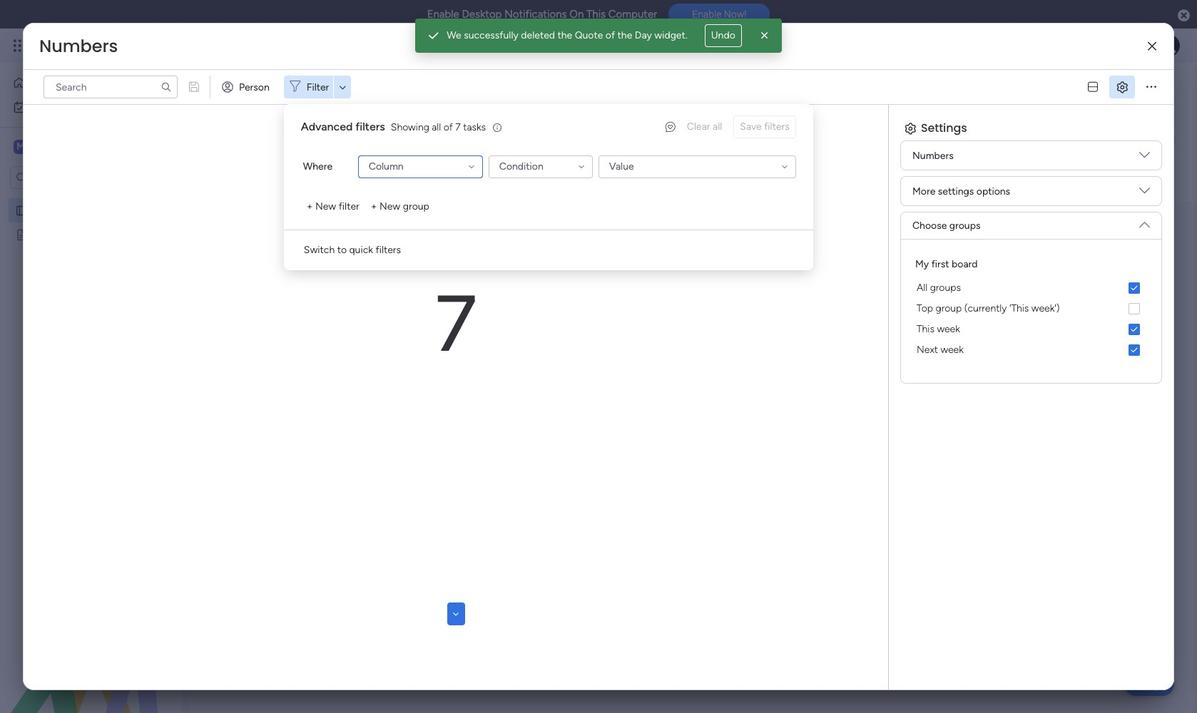 Task type: describe. For each thing, give the bounding box(es) containing it.
0 horizontal spatial first
[[50, 204, 68, 216]]

my first board group containing this week
[[913, 319, 1150, 360]]

management
[[144, 37, 222, 54]]

assign tasks
[[249, 190, 304, 202]]

research proposal
[[249, 236, 332, 248]]

of right quote
[[606, 29, 615, 41]]

invite / 1 button
[[1077, 79, 1148, 101]]

workspace selection element
[[14, 138, 119, 157]]

switch to quick filters
[[304, 244, 401, 256]]

1 horizontal spatial my first board
[[217, 74, 370, 106]]

keep
[[494, 108, 516, 120]]

arrow down image for the right the filter popup button
[[575, 169, 593, 186]]

of right track
[[543, 108, 552, 120]]

next week option
[[913, 340, 1150, 360]]

notes
[[73, 228, 100, 241]]

of inside advanced filters showing all of 7 tasks
[[444, 121, 453, 133]]

show board description image
[[380, 83, 397, 97]]

new for filter
[[315, 201, 336, 213]]

lottie animation image
[[0, 570, 182, 714]]

0 horizontal spatial this
[[587, 8, 606, 21]]

groups for choose groups
[[950, 220, 981, 232]]

help
[[1137, 678, 1163, 692]]

advanced filters showing all of 7 tasks
[[301, 120, 486, 133]]

manage any type of project. assign owners, set timelines and keep track of where your project stands.
[[218, 108, 674, 120]]

deleted
[[521, 29, 555, 41]]

angle down image
[[276, 173, 283, 183]]

week for this week
[[937, 323, 960, 335]]

public board image for my first board
[[15, 203, 29, 217]]

we successfully deleted the quote of the day widget.
[[447, 29, 688, 41]]

options
[[977, 185, 1011, 197]]

my first board element containing all groups
[[913, 278, 1150, 298]]

integrate
[[945, 133, 986, 146]]

first inside my first board heading
[[932, 258, 950, 270]]

main table button
[[216, 128, 296, 151]]

widget
[[347, 171, 378, 183]]

calendar button
[[296, 128, 358, 151]]

next week
[[917, 344, 964, 356]]

angle down image
[[453, 609, 459, 619]]

on
[[570, 8, 584, 21]]

new item
[[249, 258, 293, 270]]

workspace
[[61, 140, 117, 153]]

/
[[1131, 83, 1135, 96]]

meeting
[[34, 228, 70, 241]]

mar 30 for new item
[[396, 258, 427, 270]]

meeting notes
[[34, 228, 100, 241]]

main for main table
[[238, 133, 260, 146]]

1 horizontal spatial more
[[913, 185, 936, 197]]

my inside heading
[[916, 258, 929, 270]]

enable desktop notifications on this computer
[[427, 8, 657, 21]]

0 horizontal spatial new
[[249, 258, 270, 270]]

+ new filter
[[307, 201, 360, 213]]

timelines
[[432, 108, 473, 120]]

7 inside advanced filters showing all of 7 tasks
[[456, 121, 461, 133]]

add to favorites image
[[404, 82, 419, 97]]

v2 split view image
[[1088, 82, 1098, 92]]

main content containing assign tasks
[[189, 62, 1198, 714]]

more settings options
[[913, 185, 1011, 197]]

condition
[[499, 161, 544, 173]]

m
[[16, 141, 25, 153]]

mar 8
[[396, 213, 422, 225]]

1 vertical spatial board
[[70, 204, 96, 216]]

top group (currently 'this week')
[[917, 303, 1060, 315]]

filters inside button
[[376, 244, 401, 256]]

v2 user feedback image
[[666, 120, 676, 135]]

invite / 1
[[1103, 83, 1141, 96]]

next
[[917, 344, 938, 356]]

'this
[[1010, 303, 1029, 315]]

enable now!
[[692, 9, 747, 20]]

group inside the my first board element
[[936, 303, 962, 315]]

+ for + new group
[[371, 201, 377, 213]]

gantt button
[[412, 128, 460, 151]]

1 horizontal spatial filter button
[[525, 166, 593, 189]]

of right type
[[298, 108, 307, 120]]

quick
[[349, 244, 373, 256]]

0 vertical spatial board
[[302, 74, 370, 106]]

undo
[[711, 29, 736, 41]]

arrow down image for the leftmost the filter popup button
[[334, 79, 351, 96]]

groups for all groups
[[930, 282, 961, 294]]

contact sales team
[[249, 281, 335, 293]]

this week option
[[913, 319, 1150, 340]]

automate
[[1090, 133, 1135, 146]]

1 the from the left
[[558, 29, 572, 41]]

value
[[609, 161, 634, 173]]

settings
[[938, 185, 974, 197]]

board inside heading
[[952, 258, 978, 270]]

see more
[[651, 107, 693, 119]]

monday work management
[[64, 37, 222, 54]]

automate button
[[1064, 128, 1140, 151]]

1 vertical spatial person button
[[459, 166, 521, 189]]

kendall parks image
[[1158, 34, 1180, 57]]

work for monday
[[115, 37, 141, 54]]

2 vertical spatial 7
[[435, 277, 477, 371]]

proposal
[[293, 236, 332, 248]]

advanced
[[301, 120, 353, 133]]

add widget button
[[299, 166, 384, 189]]

22
[[415, 236, 427, 248]]

notifications
[[505, 8, 567, 21]]

successfully
[[464, 29, 519, 41]]

my work
[[33, 101, 71, 113]]

list box containing my first board
[[0, 195, 182, 439]]

invite
[[1103, 83, 1128, 96]]

Filter dashboard by text search field
[[44, 76, 178, 98]]

2 vertical spatial my first board
[[916, 258, 978, 270]]

dapulse close image
[[1178, 9, 1190, 23]]

1
[[1137, 83, 1141, 96]]

my work option
[[9, 96, 173, 118]]

lottie animation element
[[0, 570, 182, 714]]

mar for new item
[[396, 258, 413, 270]]

desktop
[[462, 8, 502, 21]]

0 vertical spatial person button
[[216, 76, 278, 98]]

any
[[256, 108, 272, 120]]

week for next week
[[941, 344, 964, 356]]

my work link
[[9, 96, 173, 118]]

showing
[[391, 121, 429, 133]]

public board image for meeting notes
[[15, 228, 29, 241]]

0 horizontal spatial my first board
[[34, 204, 96, 216]]

new for group
[[380, 201, 401, 213]]

workspace image
[[14, 139, 28, 155]]

your
[[585, 108, 605, 120]]

add widget
[[326, 171, 378, 183]]

monday
[[64, 37, 112, 54]]

mar for collect data
[[396, 213, 413, 225]]

mar for assign tasks
[[396, 190, 413, 202]]

week')
[[1032, 303, 1060, 315]]

day
[[635, 29, 652, 41]]

filter for arrow down icon for the right the filter popup button
[[548, 172, 570, 184]]

+ new group button
[[365, 196, 435, 218]]



Task type: vqa. For each thing, say whether or not it's contained in the screenshot.


Task type: locate. For each thing, give the bounding box(es) containing it.
0 vertical spatial group
[[403, 201, 430, 213]]

2 horizontal spatial my first board
[[916, 258, 978, 270]]

widget.
[[655, 29, 688, 41]]

the left quote
[[558, 29, 572, 41]]

1 vertical spatial more
[[913, 185, 936, 197]]

1 vertical spatial work
[[49, 101, 71, 113]]

collect data
[[249, 213, 303, 225]]

2 30 from the top
[[415, 281, 427, 293]]

0 horizontal spatial +
[[307, 201, 313, 213]]

0 vertical spatial numbers
[[39, 34, 118, 58]]

Numbers field
[[36, 34, 121, 58]]

1 vertical spatial 30
[[415, 281, 427, 293]]

tasks inside main content
[[281, 190, 304, 202]]

3 mar from the top
[[396, 236, 413, 248]]

1 vertical spatial 7
[[415, 190, 421, 202]]

Search field
[[408, 168, 451, 188]]

1 horizontal spatial the
[[618, 29, 633, 41]]

item
[[272, 258, 293, 270]]

quote
[[575, 29, 603, 41]]

public board image down workspace icon
[[15, 203, 29, 217]]

my first board element up 'this
[[913, 278, 1150, 298]]

0 vertical spatial tasks
[[463, 121, 486, 133]]

new inside "button"
[[380, 201, 401, 213]]

arrow down image up project.
[[334, 79, 351, 96]]

collect
[[249, 213, 281, 225]]

0 horizontal spatial more
[[670, 107, 693, 119]]

week up next week
[[937, 323, 960, 335]]

0 horizontal spatial group
[[403, 201, 430, 213]]

filter right condition
[[548, 172, 570, 184]]

+ right data
[[307, 201, 313, 213]]

arrow down image left value
[[575, 169, 593, 186]]

board
[[302, 74, 370, 106], [70, 204, 96, 216], [952, 258, 978, 270]]

None search field
[[44, 76, 178, 98]]

2 vertical spatial first
[[932, 258, 950, 270]]

0 vertical spatial filters
[[356, 120, 385, 133]]

work down home
[[49, 101, 71, 113]]

my down home
[[33, 101, 47, 113]]

1 my first board element from the top
[[913, 278, 1150, 298]]

1 horizontal spatial person
[[482, 172, 512, 184]]

1 vertical spatial this
[[917, 323, 935, 335]]

0 horizontal spatial filter
[[307, 81, 329, 93]]

0 vertical spatial dapulse dropdown down arrow image
[[1140, 150, 1150, 166]]

30 for contact sales team
[[415, 281, 427, 293]]

collapse board header image
[[1161, 134, 1173, 146]]

list box
[[0, 195, 182, 439]]

+ right the filter
[[371, 201, 377, 213]]

1 public board image from the top
[[15, 203, 29, 217]]

mar 30 for contact sales team
[[396, 281, 427, 293]]

0 vertical spatial work
[[115, 37, 141, 54]]

enable for enable desktop notifications on this computer
[[427, 8, 459, 21]]

dapulse x slim image
[[1148, 41, 1157, 52]]

all groups
[[917, 282, 961, 294]]

new left the filter
[[315, 201, 336, 213]]

work inside option
[[49, 101, 71, 113]]

1 vertical spatial arrow down image
[[575, 169, 593, 186]]

filters right quick
[[376, 244, 401, 256]]

switch
[[304, 244, 335, 256]]

mar 22
[[396, 236, 427, 248]]

board up project.
[[302, 74, 370, 106]]

0 vertical spatial more
[[670, 107, 693, 119]]

new left the item
[[249, 258, 270, 270]]

dapulse dropdown down arrow image for more settings options
[[1140, 186, 1150, 202]]

more up v2 user feedback icon
[[670, 107, 693, 119]]

1 vertical spatial filters
[[376, 244, 401, 256]]

my first board heading
[[916, 257, 978, 272]]

main workspace
[[33, 140, 117, 153]]

first up type
[[255, 74, 297, 106]]

0 vertical spatial groups
[[950, 220, 981, 232]]

my first board element containing top group (currently 'this week')
[[913, 298, 1150, 319]]

2 mar from the top
[[396, 213, 413, 225]]

enable now! button
[[669, 4, 770, 25]]

1 horizontal spatial enable
[[692, 9, 722, 20]]

0 horizontal spatial person button
[[216, 76, 278, 98]]

settings
[[921, 120, 967, 136]]

my first board element
[[913, 278, 1150, 298], [913, 298, 1150, 319]]

2 my first board element from the top
[[913, 298, 1150, 319]]

tasks inside advanced filters showing all of 7 tasks
[[463, 121, 486, 133]]

my inside option
[[33, 101, 47, 113]]

0 vertical spatial filter
[[307, 81, 329, 93]]

track
[[518, 108, 541, 120]]

1 horizontal spatial board
[[302, 74, 370, 106]]

1 horizontal spatial first
[[255, 74, 297, 106]]

this week
[[917, 323, 960, 335]]

my
[[217, 74, 250, 106], [33, 101, 47, 113], [34, 204, 47, 216], [916, 258, 929, 270]]

filter up project.
[[307, 81, 329, 93]]

my first board up type
[[217, 74, 370, 106]]

0 vertical spatial mar 30
[[396, 258, 427, 270]]

person button
[[216, 76, 278, 98], [459, 166, 521, 189]]

stands.
[[642, 108, 674, 120]]

research
[[249, 236, 290, 248]]

1 vertical spatial public board image
[[15, 228, 29, 241]]

enable inside button
[[692, 9, 722, 20]]

main right workspace icon
[[33, 140, 58, 153]]

2 my first board group from the top
[[913, 319, 1150, 360]]

mar
[[396, 190, 413, 202], [396, 213, 413, 225], [396, 236, 413, 248], [396, 258, 413, 270], [396, 281, 413, 293]]

1 vertical spatial filter
[[548, 172, 570, 184]]

0 vertical spatial assign
[[346, 108, 376, 120]]

1 horizontal spatial tasks
[[463, 121, 486, 133]]

2 + from the left
[[371, 201, 377, 213]]

mar for contact sales team
[[396, 281, 413, 293]]

0 horizontal spatial board
[[70, 204, 96, 216]]

1 vertical spatial week
[[941, 344, 964, 356]]

help button
[[1125, 673, 1175, 697]]

0 vertical spatial 7
[[456, 121, 461, 133]]

this
[[587, 8, 606, 21], [917, 323, 935, 335]]

integrate button
[[921, 125, 1059, 155]]

first up all groups
[[932, 258, 950, 270]]

1 vertical spatial mar 30
[[396, 281, 427, 293]]

my first board up all groups
[[916, 258, 978, 270]]

+ inside "button"
[[371, 201, 377, 213]]

0 horizontal spatial main
[[33, 140, 58, 153]]

main for main workspace
[[33, 140, 58, 153]]

all
[[917, 282, 928, 294]]

see
[[651, 107, 668, 119]]

sales
[[288, 281, 310, 293]]

0 horizontal spatial assign
[[249, 190, 279, 202]]

new
[[315, 201, 336, 213], [380, 201, 401, 213], [249, 258, 270, 270]]

2 dapulse dropdown down arrow image from the top
[[1140, 186, 1150, 202]]

7 inside main content
[[415, 190, 421, 202]]

1 vertical spatial dapulse dropdown down arrow image
[[1140, 186, 1150, 202]]

switch to quick filters button
[[298, 239, 407, 262]]

0 horizontal spatial numbers
[[39, 34, 118, 58]]

filter
[[307, 81, 329, 93], [548, 172, 570, 184]]

1 + from the left
[[307, 201, 313, 213]]

person button right "search" field at top left
[[459, 166, 521, 189]]

dapulse dropdown down arrow image
[[1140, 214, 1150, 230]]

home option
[[9, 71, 173, 94]]

person down the keep
[[482, 172, 512, 184]]

1 horizontal spatial arrow down image
[[575, 169, 593, 186]]

more dots image
[[1147, 82, 1157, 92]]

numbers up the home link
[[39, 34, 118, 58]]

enable
[[427, 8, 459, 21], [692, 9, 722, 20]]

0 vertical spatial first
[[255, 74, 297, 106]]

1 horizontal spatial work
[[115, 37, 141, 54]]

public board image left meeting
[[15, 228, 29, 241]]

assign
[[346, 108, 376, 120], [249, 190, 279, 202]]

30 for new item
[[415, 258, 427, 270]]

project.
[[309, 108, 344, 120]]

1 horizontal spatial new
[[315, 201, 336, 213]]

home
[[31, 76, 59, 88]]

Search in workspace field
[[30, 169, 119, 186]]

1 horizontal spatial +
[[371, 201, 377, 213]]

0 vertical spatial week
[[937, 323, 960, 335]]

option
[[0, 197, 182, 200]]

1 mar from the top
[[396, 190, 413, 202]]

main content
[[189, 62, 1198, 714]]

groups down more settings options
[[950, 220, 981, 232]]

top
[[917, 303, 934, 315]]

enable up undo
[[692, 9, 722, 20]]

week right next
[[941, 344, 964, 356]]

v2 search image
[[398, 170, 408, 186]]

alert containing we successfully deleted the quote of the day widget.
[[416, 19, 782, 53]]

filter
[[339, 201, 360, 213]]

groups inside the my first board element
[[930, 282, 961, 294]]

2 public board image from the top
[[15, 228, 29, 241]]

table
[[262, 133, 286, 146]]

this right on
[[587, 8, 606, 21]]

work
[[115, 37, 141, 54], [49, 101, 71, 113]]

filter button
[[284, 76, 351, 98], [525, 166, 593, 189]]

my first board group containing my first board
[[913, 257, 1150, 360]]

1 vertical spatial filter button
[[525, 166, 593, 189]]

more left settings
[[913, 185, 936, 197]]

my first board up "meeting notes"
[[34, 204, 96, 216]]

main table
[[238, 133, 286, 146]]

1 horizontal spatial main
[[238, 133, 260, 146]]

work for my
[[49, 101, 71, 113]]

1 mar 30 from the top
[[396, 258, 427, 270]]

1 vertical spatial first
[[50, 204, 68, 216]]

undo button
[[705, 24, 742, 47]]

2 horizontal spatial first
[[932, 258, 950, 270]]

groups
[[950, 220, 981, 232], [930, 282, 961, 294]]

column
[[369, 161, 404, 173]]

1 vertical spatial my first board
[[34, 204, 96, 216]]

1 dapulse dropdown down arrow image from the top
[[1140, 150, 1150, 166]]

1 vertical spatial groups
[[930, 282, 961, 294]]

close image
[[758, 29, 772, 43]]

the left day
[[618, 29, 633, 41]]

0 horizontal spatial arrow down image
[[334, 79, 351, 96]]

public board image
[[15, 203, 29, 217], [15, 228, 29, 241]]

and
[[475, 108, 492, 120]]

mar 7
[[396, 190, 421, 202]]

0 vertical spatial public board image
[[15, 203, 29, 217]]

of right all
[[444, 121, 453, 133]]

groups right all
[[930, 282, 961, 294]]

8
[[415, 213, 422, 225]]

1 vertical spatial person
[[482, 172, 512, 184]]

1 vertical spatial numbers
[[913, 150, 954, 162]]

more
[[670, 107, 693, 119], [913, 185, 936, 197]]

person
[[239, 81, 270, 93], [482, 172, 512, 184]]

select product image
[[13, 39, 27, 53]]

contact
[[249, 281, 286, 293]]

+ for + new filter
[[307, 201, 313, 213]]

the
[[558, 29, 572, 41], [618, 29, 633, 41]]

1 vertical spatial group
[[936, 303, 962, 315]]

this down "top" on the top right
[[917, 323, 935, 335]]

filters left showing
[[356, 120, 385, 133]]

this inside this week option
[[917, 323, 935, 335]]

calendar
[[307, 133, 347, 146]]

assign right project.
[[346, 108, 376, 120]]

1 horizontal spatial filter
[[548, 172, 570, 184]]

My first board field
[[213, 74, 374, 106]]

enable up we
[[427, 8, 459, 21]]

tasks down angle down icon
[[281, 190, 304, 202]]

new left 8
[[380, 201, 401, 213]]

main
[[238, 133, 260, 146], [33, 140, 58, 153]]

filter button up project.
[[284, 76, 351, 98]]

2 mar 30 from the top
[[396, 281, 427, 293]]

0 vertical spatial arrow down image
[[334, 79, 351, 96]]

1 horizontal spatial numbers
[[913, 150, 954, 162]]

0 horizontal spatial person
[[239, 81, 270, 93]]

+ inside "button"
[[307, 201, 313, 213]]

0 vertical spatial this
[[587, 8, 606, 21]]

4 mar from the top
[[396, 258, 413, 270]]

0 vertical spatial person
[[239, 81, 270, 93]]

dapulse dropdown down arrow image
[[1140, 150, 1150, 166], [1140, 186, 1150, 202]]

set
[[416, 108, 430, 120]]

1 horizontal spatial person button
[[459, 166, 521, 189]]

enable for enable now!
[[692, 9, 722, 20]]

manage
[[218, 108, 254, 120]]

search image
[[161, 81, 172, 93]]

gantt
[[423, 133, 449, 146]]

arrow down image
[[334, 79, 351, 96], [575, 169, 593, 186]]

alert
[[416, 19, 782, 53]]

0 horizontal spatial work
[[49, 101, 71, 113]]

(currently
[[965, 303, 1007, 315]]

where
[[555, 108, 583, 120]]

2 horizontal spatial new
[[380, 201, 401, 213]]

filter for arrow down icon associated with the leftmost the filter popup button
[[307, 81, 329, 93]]

+
[[307, 201, 313, 213], [371, 201, 377, 213]]

dapulse dropdown down arrow image for numbers
[[1140, 150, 1150, 166]]

computer
[[609, 8, 657, 21]]

7
[[456, 121, 461, 133], [415, 190, 421, 202], [435, 277, 477, 371]]

numbers down settings
[[913, 150, 954, 162]]

we
[[447, 29, 462, 41]]

2 the from the left
[[618, 29, 633, 41]]

2 vertical spatial board
[[952, 258, 978, 270]]

5 mar from the top
[[396, 281, 413, 293]]

0 vertical spatial my first board
[[217, 74, 370, 106]]

1 horizontal spatial assign
[[346, 108, 376, 120]]

assign up collect on the left top
[[249, 190, 279, 202]]

+ new filter button
[[301, 196, 365, 218]]

mar for research proposal
[[396, 236, 413, 248]]

1 30 from the top
[[415, 258, 427, 270]]

person up any
[[239, 81, 270, 93]]

new inside "button"
[[315, 201, 336, 213]]

board up notes
[[70, 204, 96, 216]]

main inside 'workspace selection' element
[[33, 140, 58, 153]]

1 vertical spatial tasks
[[281, 190, 304, 202]]

1 horizontal spatial group
[[936, 303, 962, 315]]

board up all groups
[[952, 258, 978, 270]]

person button up "manage"
[[216, 76, 278, 98]]

0 horizontal spatial enable
[[427, 8, 459, 21]]

data
[[284, 213, 303, 225]]

0 horizontal spatial the
[[558, 29, 572, 41]]

0 horizontal spatial tasks
[[281, 190, 304, 202]]

my first board group
[[913, 257, 1150, 360], [913, 319, 1150, 360]]

main inside button
[[238, 133, 260, 146]]

group inside "button"
[[403, 201, 430, 213]]

my up "manage"
[[217, 74, 250, 106]]

where
[[303, 161, 333, 173]]

tasks down and
[[463, 121, 486, 133]]

0 horizontal spatial filter button
[[284, 76, 351, 98]]

first up meeting
[[50, 204, 68, 216]]

week
[[937, 323, 960, 335], [941, 344, 964, 356]]

2 horizontal spatial board
[[952, 258, 978, 270]]

my first board element up next week option
[[913, 298, 1150, 319]]

my up all
[[916, 258, 929, 270]]

filter button left value
[[525, 166, 593, 189]]

1 vertical spatial assign
[[249, 190, 279, 202]]

main left table
[[238, 133, 260, 146]]

work right monday
[[115, 37, 141, 54]]

home link
[[9, 71, 173, 94]]

1 horizontal spatial this
[[917, 323, 935, 335]]

type
[[275, 108, 295, 120]]

my up meeting
[[34, 204, 47, 216]]

1 my first board group from the top
[[913, 257, 1150, 360]]

owners,
[[379, 108, 414, 120]]

0 vertical spatial 30
[[415, 258, 427, 270]]

0 vertical spatial filter button
[[284, 76, 351, 98]]



